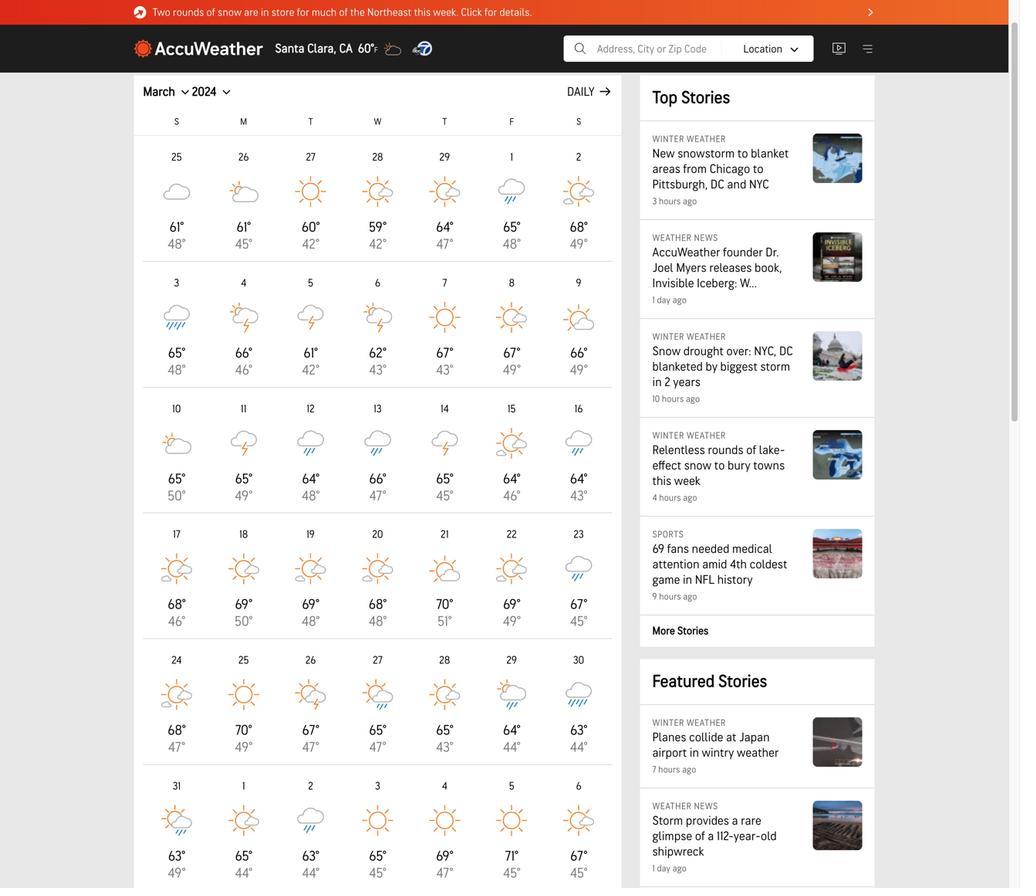 Task type: describe. For each thing, give the bounding box(es) containing it.
mostly sunny image for 65° 43°
[[430, 679, 460, 710]]

45° for 23
[[571, 614, 588, 630]]

coldest
[[750, 557, 788, 572]]

a thunderstorm in the morning image
[[228, 176, 259, 207]]

a few showers in the morning image
[[497, 679, 528, 710]]

1 horizontal spatial to
[[738, 146, 749, 161]]

sun and clouds, a few showers image
[[161, 805, 192, 836]]

65° 43°
[[436, 722, 454, 756]]

0 horizontal spatial 7
[[443, 277, 447, 289]]

2 t from the left
[[443, 116, 447, 127]]

two
[[153, 6, 171, 19]]

65° for couple of thunderstorms icon
[[436, 471, 454, 487]]

dc inside winter weather snow drought over: nyc, dc blanketed by biggest storm in 2 years 10 hours ago
[[780, 344, 794, 359]]

invisible
[[653, 276, 695, 291]]

64° 48°
[[302, 471, 320, 504]]

65° 47°
[[369, 722, 387, 756]]

48° for 25
[[168, 236, 186, 253]]

67° for 26
[[302, 722, 319, 739]]

winter for snow
[[653, 331, 685, 342]]

63° 44° for 30
[[570, 722, 588, 756]]

45° for 5
[[503, 865, 521, 882]]

stories for more stories
[[678, 625, 709, 637]]

iceberg:
[[697, 276, 738, 291]]

44° for 29
[[503, 739, 521, 756]]

year-
[[734, 829, 761, 844]]

ago inside winter weather relentless rounds of lake- effect snow to bury towns this week 4 hours ago
[[684, 492, 698, 503]]

news for featured
[[695, 801, 719, 812]]

breaking news image
[[134, 6, 146, 19]]

morning rain, then a shower image
[[497, 176, 528, 207]]

2 inside winter weather snow drought over: nyc, dc blanketed by biggest storm in 2 years 10 hours ago
[[665, 375, 671, 390]]

more
[[653, 625, 675, 637]]

hours inside winter weather new snowstorm to blanket areas from chicago to pittsburgh, dc and nyc 3 hours ago
[[659, 196, 681, 207]]

65° for afternoon thunderstorms "icon"
[[235, 471, 252, 487]]

67° 49°
[[503, 345, 521, 379]]

67° 47°
[[302, 722, 319, 756]]

67° for 23
[[571, 597, 588, 613]]

4th
[[730, 557, 747, 572]]

66° 49°
[[570, 345, 588, 379]]

cloudy with a few showers image
[[564, 553, 595, 584]]

air quality
[[538, 37, 599, 53]]

47° for 64° 47°
[[437, 236, 454, 253]]

1 for from the left
[[297, 6, 310, 19]]

65° for plenty of sunshine image for 65°
[[369, 848, 387, 865]]

towns
[[754, 458, 785, 473]]

hamburger image
[[861, 42, 875, 56]]

49° for 68° 49°
[[570, 236, 588, 253]]

2024
[[192, 85, 216, 100]]

45° for 6
[[571, 865, 588, 882]]

44° for 30
[[570, 739, 588, 756]]

48° for 19
[[302, 614, 320, 630]]

thunderstorms in the morning image
[[363, 302, 393, 333]]

66° for 66° 47°
[[369, 471, 387, 487]]

air
[[538, 37, 554, 53]]

69° for 69° 49°
[[503, 597, 521, 613]]

of up hourly
[[207, 6, 215, 19]]

rounds inside winter weather relentless rounds of lake- effect snow to bury towns this week 4 hours ago
[[708, 443, 744, 458]]

69
[[653, 542, 665, 557]]

12
[[307, 403, 315, 415]]

68° 49°
[[570, 219, 588, 253]]

0 vertical spatial daily link
[[246, 28, 300, 63]]

dr.
[[766, 245, 779, 260]]

biggest
[[721, 359, 758, 375]]

1 inside weather news storm provides a rare glimpse of a 112-year-old shipwreck 1 day ago
[[653, 863, 655, 874]]

1 s from the left
[[174, 116, 179, 127]]

clouds giving way to some sun image
[[161, 679, 192, 710]]

64° for 64° 44°
[[503, 722, 521, 739]]

winter weather planes collide at japan airport in wintry weather 7 hours ago
[[653, 717, 779, 775]]

42° for 61°
[[302, 362, 320, 379]]

1 down the "70° 49°"
[[242, 780, 245, 793]]

amid
[[703, 557, 728, 572]]

news for top
[[695, 232, 719, 244]]

49° for 69° 49°
[[503, 614, 521, 630]]

66° 47°
[[369, 471, 387, 504]]

26 for 61°
[[239, 151, 249, 164]]

times of clouds and sun image
[[295, 553, 326, 584]]

13
[[374, 403, 382, 415]]

nyc
[[750, 177, 770, 192]]

65° 48° for 3
[[168, 345, 186, 379]]

health & activities
[[625, 37, 732, 53]]

shipwreck
[[653, 844, 705, 859]]

3 for 65° 48°
[[174, 277, 179, 289]]

storm
[[761, 359, 791, 375]]

sun and areas of low clouds image
[[161, 428, 192, 459]]

27 for 65°
[[373, 654, 383, 667]]

3 inside winter weather new snowstorm to blanket areas from chicago to pittsburgh, dc and nyc 3 hours ago
[[653, 196, 657, 207]]

featured
[[653, 671, 715, 692]]

radar
[[312, 37, 345, 53]]

more stories link
[[641, 615, 875, 647]]

plenty of sun image for 71°
[[497, 805, 528, 836]]

70° for 49°
[[235, 722, 252, 739]]

19
[[307, 528, 315, 541]]

1 vertical spatial 60°
[[302, 219, 320, 236]]

Address, City or Zip Code text field
[[598, 43, 783, 55]]

mostly sunny image for 65°
[[228, 805, 259, 836]]

old
[[761, 829, 777, 844]]

45° for 26
[[235, 236, 252, 253]]

23
[[574, 528, 584, 541]]

hours inside winter weather snow drought over: nyc, dc blanketed by biggest storm in 2 years 10 hours ago
[[662, 393, 684, 405]]

sports
[[653, 529, 684, 540]]

minutecast
[[371, 37, 437, 53]]

1 horizontal spatial 60°
[[358, 41, 374, 56]]

provides
[[686, 814, 730, 829]]

weather news storm provides a rare glimpse of a 112-year-old shipwreck 1 day ago
[[653, 801, 777, 874]]

w...
[[741, 276, 757, 291]]

67° for 6
[[571, 848, 588, 865]]

snow inside winter weather relentless rounds of lake- effect snow to bury towns this week 4 hours ago
[[685, 458, 712, 473]]

69° 49°
[[503, 597, 521, 630]]

blanketed
[[653, 359, 703, 375]]

in right are
[[261, 6, 269, 19]]

29 for 64° 44°
[[507, 654, 517, 667]]

48° for 12
[[302, 488, 320, 504]]

much
[[312, 6, 337, 19]]

myers
[[677, 261, 707, 276]]

17
[[173, 528, 180, 541]]

61° for 61° 48°
[[170, 219, 184, 236]]

hourly
[[192, 37, 232, 53]]

65° 45° for 14
[[436, 471, 454, 504]]

of left the
[[339, 6, 348, 19]]

48° for 1
[[503, 236, 521, 253]]

mostly sunny image for 67° 49°
[[497, 302, 528, 333]]

chevron right image
[[869, 8, 874, 16]]

weather for collide
[[687, 717, 726, 729]]

26 for 67°
[[306, 654, 316, 667]]

at
[[727, 730, 737, 745]]

62° 43°
[[369, 345, 387, 379]]

45° for 3
[[369, 865, 387, 882]]

1 t from the left
[[309, 116, 313, 127]]

activities
[[678, 37, 732, 53]]

releases
[[710, 261, 752, 276]]

46° for 64° 46°
[[503, 488, 521, 504]]

needed
[[692, 542, 730, 557]]

stories for featured stories
[[719, 671, 768, 692]]

japan
[[740, 730, 770, 745]]

by
[[706, 359, 718, 375]]

67° for 7
[[436, 345, 454, 362]]

in inside the winter weather planes collide at japan airport in wintry weather 7 hours ago
[[690, 746, 700, 761]]

game
[[653, 573, 681, 588]]

periods of rain image
[[161, 302, 192, 333]]

ca
[[339, 41, 353, 56]]

week
[[675, 474, 701, 489]]

43° for 62° 43°
[[369, 362, 387, 379]]

66° 46°
[[235, 345, 252, 379]]

112-
[[717, 829, 734, 844]]

0 horizontal spatial a
[[708, 829, 714, 844]]

today link
[[134, 28, 180, 63]]

65° 48° for 1
[[503, 219, 521, 253]]

4 for 69°
[[442, 780, 448, 793]]

plenty of sun image
[[228, 679, 259, 710]]

store
[[272, 6, 295, 19]]

from
[[684, 162, 707, 177]]

times of clouds and sun image
[[161, 553, 192, 584]]

f inside santa clara, ca 60° f
[[374, 45, 378, 55]]

sunny image
[[295, 176, 326, 207]]

plenty of clouds with showers image
[[295, 428, 326, 459]]

64° 43°
[[570, 471, 588, 504]]

couple of thunderstorms image
[[430, 428, 460, 459]]

65° 45° for 3
[[369, 848, 387, 882]]

0 horizontal spatial 10
[[172, 403, 181, 415]]

43° for 64° 43°
[[571, 488, 588, 504]]

24
[[172, 654, 182, 667]]

sports 69 fans needed medical attention amid 4th coldest game in nfl history 9 hours ago
[[653, 529, 788, 602]]

8
[[509, 277, 515, 289]]

65° for periods of rain image
[[168, 345, 185, 362]]

1 horizontal spatial daily link
[[568, 85, 613, 100]]

to inside winter weather relentless rounds of lake- effect snow to bury towns this week 4 hours ago
[[715, 458, 725, 473]]

stories for top stories
[[682, 88, 731, 108]]

63° for 2
[[302, 848, 319, 865]]

4 inside winter weather relentless rounds of lake- effect snow to bury towns this week 4 hours ago
[[653, 492, 658, 503]]

68° for 68° 49°
[[570, 219, 588, 236]]

31
[[173, 780, 181, 793]]

details.
[[500, 6, 532, 19]]

location
[[744, 43, 783, 55]]

planes
[[653, 730, 687, 745]]

a little morning rain; cloudy image
[[564, 428, 595, 459]]

49° for 67° 49°
[[503, 362, 521, 379]]

2 horizontal spatial to
[[754, 162, 764, 177]]

49° for 66° 49°
[[570, 362, 588, 379]]

dc inside winter weather new snowstorm to blanket areas from chicago to pittsburgh, dc and nyc 3 hours ago
[[711, 177, 725, 192]]

67° for 8
[[504, 345, 521, 362]]



Task type: locate. For each thing, give the bounding box(es) containing it.
2 67° 45° from the top
[[571, 848, 588, 882]]

s down search image
[[577, 116, 582, 127]]

66° inside the 66° 49°
[[571, 345, 588, 362]]

47° inside 65° 47°
[[369, 739, 386, 756]]

news up provides
[[695, 801, 719, 812]]

43° inside 64° 43°
[[571, 488, 588, 504]]

1 horizontal spatial 66°
[[369, 471, 387, 487]]

2 horizontal spatial 61°
[[304, 345, 318, 362]]

santa
[[275, 41, 305, 56]]

0 vertical spatial partly sunny image
[[497, 428, 528, 459]]

partly sunny image for 64°
[[497, 428, 528, 459]]

4 winter from the top
[[653, 717, 685, 729]]

47° inside 66° 47°
[[369, 488, 386, 504]]

0 vertical spatial daily
[[258, 37, 286, 53]]

news inside weather news storm provides a rare glimpse of a 112-year-old shipwreck 1 day ago
[[695, 801, 719, 812]]

50° up 17
[[168, 488, 186, 504]]

snow left are
[[218, 6, 242, 19]]

1 horizontal spatial this
[[653, 474, 672, 489]]

day
[[657, 295, 671, 306], [657, 863, 671, 874]]

stories down more stories link
[[719, 671, 768, 692]]

30
[[574, 654, 585, 667]]

67° 43°
[[436, 345, 454, 379]]

1 vertical spatial 25
[[239, 654, 249, 667]]

a blend of sun and clouds image up 68° 49°
[[564, 176, 595, 207]]

45° right 71° 45°
[[571, 865, 588, 882]]

mostly sunny image up 64° 47°
[[430, 176, 460, 207]]

search image
[[573, 39, 588, 58]]

69° 50°
[[235, 597, 253, 630]]

1 67° 45° from the top
[[571, 597, 588, 630]]

0 vertical spatial news
[[695, 232, 719, 244]]

49° up 16
[[570, 362, 588, 379]]

weather inside winter weather relentless rounds of lake- effect snow to bury towns this week 4 hours ago
[[687, 430, 726, 441]]

42° up 12
[[302, 362, 320, 379]]

63° 44° for 2
[[302, 848, 320, 882]]

3 winter from the top
[[653, 430, 685, 441]]

6 for 62°
[[375, 277, 381, 289]]

60° 42°
[[302, 219, 320, 253]]

65° 48°
[[503, 219, 521, 253], [168, 345, 186, 379]]

64° for 64° 46°
[[503, 471, 521, 487]]

63° 49°
[[168, 848, 186, 882]]

winter up snow
[[653, 331, 685, 342]]

64° for 64° 47°
[[436, 219, 454, 236]]

daily
[[258, 37, 286, 53], [568, 85, 595, 100]]

63° inside 63° 49°
[[168, 848, 185, 865]]

47° inside 64° 47°
[[437, 236, 454, 253]]

this left week.
[[414, 6, 431, 19]]

47° for 69° 47°
[[437, 865, 454, 882]]

hours
[[659, 196, 681, 207], [662, 393, 684, 405], [660, 492, 682, 503], [660, 591, 681, 602], [659, 764, 681, 775]]

0 vertical spatial mostly sunny image
[[430, 176, 460, 207]]

68° for 68° 48°
[[369, 597, 387, 613]]

46° inside 68° 46°
[[168, 614, 185, 630]]

ago down years
[[686, 393, 700, 405]]

43° inside 65° 43°
[[436, 739, 454, 756]]

1 vertical spatial 9
[[653, 591, 658, 602]]

weather for rounds
[[687, 430, 726, 441]]

0 vertical spatial 25
[[172, 151, 182, 164]]

of inside winter weather relentless rounds of lake- effect snow to bury towns this week 4 hours ago
[[747, 443, 757, 458]]

1 vertical spatial rounds
[[708, 443, 744, 458]]

44° down showers around in the morning image
[[302, 865, 320, 882]]

plenty of sun image for 69°
[[430, 805, 460, 836]]

chevron down image
[[791, 47, 799, 52]]

65° down couple of thunderstorms icon
[[436, 471, 454, 487]]

0 horizontal spatial plenty of sunshine image
[[363, 805, 393, 836]]

1 horizontal spatial 70°
[[437, 597, 453, 613]]

43° up the '14'
[[436, 362, 454, 379]]

65° for partly sunny, a few showers image
[[369, 722, 387, 739]]

a blend of sun and clouds image for 69°
[[497, 553, 528, 584]]

9 inside "sports 69 fans needed medical attention amid 4th coldest game in nfl history 9 hours ago"
[[653, 591, 658, 602]]

winter inside winter weather snow drought over: nyc, dc blanketed by biggest storm in 2 years 10 hours ago
[[653, 331, 685, 342]]

periods of rain image
[[564, 679, 595, 710]]

this inside winter weather relentless rounds of lake- effect snow to bury towns this week 4 hours ago
[[653, 474, 672, 489]]

0 horizontal spatial to
[[715, 458, 725, 473]]

49° up "15"
[[503, 362, 521, 379]]

1 horizontal spatial 65° 45°
[[436, 471, 454, 504]]

lake-
[[760, 443, 786, 458]]

0 horizontal spatial 65° 48°
[[168, 345, 186, 379]]

1 horizontal spatial 29
[[507, 654, 517, 667]]

25 for 70°
[[239, 654, 249, 667]]

27 up partly sunny, a few showers image
[[373, 654, 383, 667]]

61° inside 61° 42°
[[304, 345, 318, 362]]

hours inside the winter weather planes collide at japan airport in wintry weather 7 hours ago
[[659, 764, 681, 775]]

partly sunny image
[[564, 302, 595, 333]]

hourly link
[[180, 28, 246, 63]]

2 for from the left
[[485, 6, 497, 19]]

afternoon thunderstorms image
[[228, 428, 259, 459]]

rounds
[[173, 6, 204, 19], [708, 443, 744, 458]]

66° for 66° 46°
[[235, 345, 252, 362]]

0 vertical spatial 7
[[443, 277, 447, 289]]

2 winter from the top
[[653, 331, 685, 342]]

partly sunny image
[[497, 428, 528, 459], [430, 553, 460, 584]]

0 horizontal spatial s
[[174, 116, 179, 127]]

mostly sunny image
[[430, 176, 460, 207], [228, 805, 259, 836]]

65° left 69° 47°
[[369, 848, 387, 865]]

1 vertical spatial snow
[[685, 458, 712, 473]]

plenty of sunshine image for 65°
[[363, 805, 393, 836]]

1 vertical spatial 46°
[[503, 488, 521, 504]]

0 horizontal spatial 61°
[[170, 219, 184, 236]]

1 horizontal spatial a
[[732, 814, 739, 829]]

1 horizontal spatial 9
[[653, 591, 658, 602]]

43° for 65° 43°
[[436, 739, 454, 756]]

northeast
[[368, 6, 412, 19]]

7 inside the winter weather planes collide at japan airport in wintry weather 7 hours ago
[[653, 764, 657, 775]]

45° for 14
[[436, 488, 454, 504]]

5 for 71°
[[509, 780, 515, 793]]

60°
[[358, 41, 374, 56], [302, 219, 320, 236]]

68° for 68° 46°
[[168, 597, 186, 613]]

65° 45° left 69° 47°
[[369, 848, 387, 882]]

51°
[[438, 614, 452, 630]]

0 horizontal spatial daily link
[[246, 28, 300, 63]]

clouds and sunshine image
[[363, 553, 393, 584]]

0 horizontal spatial 9
[[576, 277, 582, 289]]

plenty of sun image up 71°
[[497, 805, 528, 836]]

history
[[718, 573, 753, 588]]

this down effect
[[653, 474, 672, 489]]

snowstorm
[[678, 146, 735, 161]]

to up nyc
[[754, 162, 764, 177]]

43° inside 62° 43°
[[369, 362, 387, 379]]

still cloudy image
[[161, 176, 192, 207]]

1 vertical spatial stories
[[678, 625, 709, 637]]

ago down pittsburgh,
[[683, 196, 697, 207]]

26
[[239, 151, 249, 164], [306, 654, 316, 667]]

mostly sunny image
[[363, 176, 393, 207], [497, 302, 528, 333], [228, 553, 259, 584], [430, 679, 460, 710], [564, 805, 595, 836]]

67° down the a shower and thunderstorm icon
[[302, 722, 319, 739]]

0 vertical spatial 27
[[306, 151, 316, 164]]

ago inside "sports 69 fans needed medical attention amid 4th coldest game in nfl history 9 hours ago"
[[684, 591, 698, 602]]

0 horizontal spatial 4
[[241, 277, 247, 289]]

weather inside winter weather snow drought over: nyc, dc blanketed by biggest storm in 2 years 10 hours ago
[[687, 331, 726, 342]]

partly sunny image down "15"
[[497, 428, 528, 459]]

1 vertical spatial daily link
[[568, 85, 613, 100]]

63° for 31
[[168, 848, 185, 865]]

to up chicago
[[738, 146, 749, 161]]

weather up snowstorm
[[687, 134, 726, 145]]

1 horizontal spatial f
[[510, 116, 514, 127]]

dc up storm
[[780, 344, 794, 359]]

46° inside "64° 46°"
[[503, 488, 521, 504]]

clara,
[[308, 41, 337, 56]]

64° for 64° 43°
[[570, 471, 588, 487]]

0 horizontal spatial 28
[[373, 151, 383, 164]]

winter up planes on the right
[[653, 717, 685, 729]]

69° 47°
[[436, 848, 454, 882]]

47° for 65° 47°
[[369, 739, 386, 756]]

a blend of sun and clouds image
[[564, 176, 595, 207], [497, 553, 528, 584]]

weather news accuweather founder dr. joel myers releases book, invisible iceberg: w... 1 day ago
[[653, 232, 783, 306]]

ago inside winter weather snow drought over: nyc, dc blanketed by biggest storm in 2 years 10 hours ago
[[686, 393, 700, 405]]

weather inside weather news accuweather founder dr. joel myers releases book, invisible iceberg: w... 1 day ago
[[653, 232, 692, 244]]

65° 50°
[[168, 471, 186, 504]]

1 vertical spatial 50°
[[235, 614, 253, 630]]

66° down morning thunderstorms icon
[[235, 345, 252, 362]]

0 horizontal spatial for
[[297, 6, 310, 19]]

ago down nfl
[[684, 591, 698, 602]]

0 horizontal spatial 2
[[308, 780, 313, 793]]

mostly sunny image for 69° 50°
[[228, 553, 259, 584]]

1 horizontal spatial mostly sunny image
[[430, 176, 460, 207]]

in inside "sports 69 fans needed medical attention amid 4th coldest game in nfl history 9 hours ago"
[[683, 573, 693, 588]]

1 horizontal spatial 46°
[[235, 362, 252, 379]]

weather
[[737, 746, 779, 761]]

48°
[[168, 236, 186, 253], [503, 236, 521, 253], [168, 362, 186, 379], [302, 488, 320, 504], [302, 614, 320, 630], [369, 614, 387, 630]]

9 down 'game'
[[653, 591, 658, 602]]

45° down 71°
[[503, 865, 521, 882]]

mostly sunny image for 59° 42°
[[363, 176, 393, 207]]

65° 44°
[[235, 848, 253, 882]]

ago down airport
[[683, 764, 697, 775]]

65° for 65° 43° mostly sunny icon
[[436, 722, 454, 739]]

drought
[[684, 344, 724, 359]]

weather up relentless
[[687, 430, 726, 441]]

two rounds of snow are in store for much of the northeast this week. click for details. link
[[134, 0, 875, 25]]

0 horizontal spatial 3
[[174, 277, 179, 289]]

66° down partly sunny image in the top of the page
[[571, 345, 588, 362]]

0 horizontal spatial mostly sunny image
[[228, 805, 259, 836]]

winter up 'new'
[[653, 134, 685, 145]]

5 up "mostly cloudy with t-storms" image
[[308, 277, 314, 289]]

49° for 70° 49°
[[235, 739, 253, 756]]

plenty of sunshine image right showers around in the morning image
[[363, 805, 393, 836]]

are
[[244, 6, 259, 19]]

0 vertical spatial this
[[414, 6, 431, 19]]

1 vertical spatial a blend of sun and clouds image
[[497, 553, 528, 584]]

winter for new
[[653, 134, 685, 145]]

50° for 69° 50°
[[235, 614, 253, 630]]

0 vertical spatial 29
[[440, 151, 450, 164]]

plenty of sun image
[[430, 805, 460, 836], [497, 805, 528, 836]]

attention
[[653, 557, 700, 572]]

for right store
[[297, 6, 310, 19]]

68° for 68° 47°
[[168, 722, 186, 739]]

42° inside the 60° 42°
[[302, 236, 320, 253]]

43° down 62°
[[369, 362, 387, 379]]

4 for 66°
[[241, 277, 247, 289]]

71°
[[506, 848, 519, 865]]

1 news from the top
[[695, 232, 719, 244]]

26 up the a shower and thunderstorm icon
[[306, 654, 316, 667]]

1 horizontal spatial s
[[577, 116, 582, 127]]

4 down effect
[[653, 492, 658, 503]]

0 horizontal spatial a blend of sun and clouds image
[[497, 553, 528, 584]]

2 horizontal spatial 66°
[[571, 345, 588, 362]]

6
[[375, 277, 381, 289], [576, 780, 582, 793]]

65° 48° down periods of rain image
[[168, 345, 186, 379]]

for
[[297, 6, 310, 19], [485, 6, 497, 19]]

28 for 65°
[[440, 654, 450, 667]]

0 horizontal spatial 27
[[306, 151, 316, 164]]

66°
[[235, 345, 252, 362], [571, 345, 588, 362], [369, 471, 387, 487]]

67° up "15"
[[504, 345, 521, 362]]

0 vertical spatial 6
[[375, 277, 381, 289]]

49° right 51°
[[503, 614, 521, 630]]

15
[[508, 403, 516, 415]]

1 horizontal spatial 3
[[375, 780, 381, 793]]

weather inside winter weather new snowstorm to blanket areas from chicago to pittsburgh, dc and nyc 3 hours ago
[[687, 134, 726, 145]]

65° 45° down couple of thunderstorms icon
[[436, 471, 454, 504]]

2 plenty of sun image from the left
[[497, 805, 528, 836]]

48° for 3
[[168, 362, 186, 379]]

showers around in the morning image
[[295, 805, 326, 836]]

67° inside 67° 49°
[[504, 345, 521, 362]]

61° 42°
[[302, 345, 320, 379]]

69° 48°
[[302, 597, 320, 630]]

1 horizontal spatial 7
[[653, 764, 657, 775]]

wintry
[[702, 746, 735, 761]]

0 vertical spatial 28
[[373, 151, 383, 164]]

47° inside "68° 47°"
[[168, 739, 185, 756]]

47° inside 69° 47°
[[437, 865, 454, 882]]

44° inside 64° 44°
[[503, 739, 521, 756]]

70° for 51°
[[437, 597, 453, 613]]

1 horizontal spatial partly sunny image
[[497, 428, 528, 459]]

m
[[240, 116, 247, 127]]

5 for 61°
[[308, 277, 314, 289]]

25 up plenty of sun icon
[[239, 654, 249, 667]]

of inside weather news storm provides a rare glimpse of a 112-year-old shipwreck 1 day ago
[[696, 829, 706, 844]]

18
[[240, 528, 248, 541]]

64° for 64° 48°
[[302, 471, 320, 487]]

2 news from the top
[[695, 801, 719, 812]]

0 vertical spatial dc
[[711, 177, 725, 192]]

22
[[507, 528, 517, 541]]

1 horizontal spatial daily
[[568, 85, 595, 100]]

weather inside weather news storm provides a rare glimpse of a 112-year-old shipwreck 1 day ago
[[653, 801, 692, 812]]

1 vertical spatial 28
[[440, 654, 450, 667]]

48° down periods of rain image
[[168, 362, 186, 379]]

44° for 2
[[302, 865, 320, 882]]

45° up 21
[[436, 488, 454, 504]]

1
[[511, 151, 514, 164], [653, 295, 655, 306], [242, 780, 245, 793], [653, 863, 655, 874]]

1 horizontal spatial rounds
[[708, 443, 744, 458]]

plenty of sunshine image
[[430, 302, 460, 333], [363, 805, 393, 836]]

68° 47°
[[168, 722, 186, 756]]

1 vertical spatial 5
[[509, 780, 515, 793]]

27 for 60°
[[306, 151, 316, 164]]

2 s from the left
[[577, 116, 582, 127]]

4 down 65° 43°
[[442, 780, 448, 793]]

61° for 61° 45°
[[237, 219, 251, 236]]

ago inside winter weather new snowstorm to blanket areas from chicago to pittsburgh, dc and nyc 3 hours ago
[[683, 196, 697, 207]]

65° down afternoon thunderstorms "icon"
[[235, 471, 252, 487]]

9
[[576, 277, 582, 289], [653, 591, 658, 602]]

42° inside the "59° 42°"
[[369, 236, 387, 253]]

more stories
[[653, 625, 709, 637]]

65° inside 65° 50°
[[168, 471, 185, 487]]

0 horizontal spatial 63°
[[168, 848, 185, 865]]

1 up morning rain, then a shower icon
[[511, 151, 514, 164]]

2 for 63° 44°
[[308, 780, 313, 793]]

winter inside winter weather new snowstorm to blanket areas from chicago to pittsburgh, dc and nyc 3 hours ago
[[653, 134, 685, 145]]

1 horizontal spatial 4
[[442, 780, 448, 793]]

43°
[[369, 362, 387, 379], [436, 362, 454, 379], [571, 488, 588, 504], [436, 739, 454, 756]]

60° right ca
[[358, 41, 374, 56]]

in inside winter weather snow drought over: nyc, dc blanketed by biggest storm in 2 years 10 hours ago
[[653, 375, 662, 390]]

rounds up bury
[[708, 443, 744, 458]]

42° for 60°
[[302, 236, 320, 253]]

42° down 59°
[[369, 236, 387, 253]]

day inside weather news storm provides a rare glimpse of a 112-year-old shipwreck 1 day ago
[[657, 863, 671, 874]]

2 horizontal spatial 3
[[653, 196, 657, 207]]

2 vertical spatial 46°
[[168, 614, 185, 630]]

0 horizontal spatial 66°
[[235, 345, 252, 362]]

week.
[[433, 6, 459, 19]]

pittsburgh,
[[653, 177, 708, 192]]

0 vertical spatial 9
[[576, 277, 582, 289]]

49° down plenty of sun icon
[[235, 739, 253, 756]]

relentless
[[653, 443, 706, 458]]

1 horizontal spatial 61°
[[237, 219, 251, 236]]

0 vertical spatial 65° 48°
[[503, 219, 521, 253]]

70° up 51°
[[437, 597, 453, 613]]

a blend of sun and clouds image down 22
[[497, 553, 528, 584]]

bury
[[728, 458, 751, 473]]

64° inside the 64° 48°
[[302, 471, 320, 487]]

1 vertical spatial 4
[[653, 492, 658, 503]]

47° up 31
[[168, 739, 185, 756]]

day down invisible
[[657, 295, 671, 306]]

2
[[577, 151, 582, 164], [665, 375, 671, 390], [308, 780, 313, 793]]

santa clara, ca 60° f
[[275, 41, 378, 56]]

s down the march
[[174, 116, 179, 127]]

0 horizontal spatial partly sunny image
[[430, 553, 460, 584]]

49° for 63° 49°
[[168, 865, 186, 882]]

3
[[653, 196, 657, 207], [174, 277, 179, 289], [375, 780, 381, 793]]

ago inside weather news accuweather founder dr. joel myers releases book, invisible iceberg: w... 1 day ago
[[673, 295, 687, 306]]

founder
[[724, 245, 763, 260]]

1 plenty of sun image from the left
[[430, 805, 460, 836]]

10 inside winter weather snow drought over: nyc, dc blanketed by biggest storm in 2 years 10 hours ago
[[653, 393, 660, 405]]

2 day from the top
[[657, 863, 671, 874]]

50° for 65° 50°
[[168, 488, 186, 504]]

65° inside 65° 44°
[[235, 848, 252, 865]]

0 horizontal spatial 6
[[375, 277, 381, 289]]

&
[[668, 37, 675, 53]]

ago down shipwreck
[[673, 863, 687, 874]]

1 horizontal spatial a blend of sun and clouds image
[[564, 176, 595, 207]]

67° right 71°
[[571, 848, 588, 865]]

49°
[[570, 236, 588, 253], [503, 362, 521, 379], [570, 362, 588, 379], [235, 488, 253, 504], [503, 614, 521, 630], [235, 739, 253, 756], [168, 865, 186, 882]]

hours down years
[[662, 393, 684, 405]]

69° inside "69° 50°"
[[235, 597, 253, 613]]

mostly sunny image for 67° 45°
[[564, 805, 595, 836]]

winter weather new snowstorm to blanket areas from chicago to pittsburgh, dc and nyc 3 hours ago
[[653, 134, 789, 207]]

66° for 66° 49°
[[571, 345, 588, 362]]

70° inside the "70° 49°"
[[235, 722, 252, 739]]

daily link
[[246, 28, 300, 63], [568, 85, 613, 100]]

1 horizontal spatial 63° 44°
[[570, 722, 588, 756]]

61° for 61° 42°
[[304, 345, 318, 362]]

47° for 68° 47°
[[168, 739, 185, 756]]

69° for 69° 48°
[[302, 597, 320, 613]]

f right ca
[[374, 45, 378, 55]]

1 horizontal spatial 50°
[[235, 614, 253, 630]]

partly sunny, a few showers image
[[363, 679, 393, 710]]

64° 46°
[[503, 471, 521, 504]]

0 horizontal spatial 50°
[[168, 488, 186, 504]]

25 for 61°
[[172, 151, 182, 164]]

new
[[653, 146, 675, 161]]

1 horizontal spatial 25
[[239, 654, 249, 667]]

0 horizontal spatial 5
[[308, 277, 314, 289]]

60° down the sunny 'image'
[[302, 219, 320, 236]]

news inside weather news accuweather founder dr. joel myers releases book, invisible iceberg: w... 1 day ago
[[695, 232, 719, 244]]

ago down week
[[684, 492, 698, 503]]

65° inside 65° 49°
[[235, 471, 252, 487]]

daily link down search image
[[568, 85, 613, 100]]

1 inside weather news accuweather founder dr. joel myers releases book, invisible iceberg: w... 1 day ago
[[653, 295, 655, 306]]

radar link
[[300, 28, 359, 63]]

1 vertical spatial 27
[[373, 654, 383, 667]]

winter up relentless
[[653, 430, 685, 441]]

47° inside 67° 47°
[[302, 739, 319, 756]]

67° 45° for 6
[[571, 848, 588, 882]]

blanket
[[751, 146, 789, 161]]

48° up 8
[[503, 236, 521, 253]]

66° inside 66° 46°
[[235, 345, 252, 362]]

47° for 67° 47°
[[302, 739, 319, 756]]

1 vertical spatial daily
[[568, 85, 595, 100]]

hours inside winter weather relentless rounds of lake- effect snow to bury towns this week 4 hours ago
[[660, 492, 682, 503]]

1 horizontal spatial 27
[[373, 654, 383, 667]]

65° down partly sunny, a few showers image
[[369, 722, 387, 739]]

67° 45° for 23
[[571, 597, 588, 630]]

1 down shipwreck
[[653, 863, 655, 874]]

65° for morning rain, then a shower icon
[[503, 219, 521, 236]]

glimpse
[[653, 829, 693, 844]]

1 horizontal spatial 10
[[653, 393, 660, 405]]

of up bury
[[747, 443, 757, 458]]

61° inside 61° 48°
[[170, 219, 184, 236]]

daily for top the daily link
[[258, 37, 286, 53]]

9 up partly sunny image in the top of the page
[[576, 277, 582, 289]]

21
[[441, 528, 449, 541]]

2 for 68° 49°
[[577, 151, 582, 164]]

67° inside the 67° 43°
[[436, 345, 454, 362]]

ago
[[683, 196, 697, 207], [673, 295, 687, 306], [686, 393, 700, 405], [684, 492, 698, 503], [684, 591, 698, 602], [683, 764, 697, 775], [673, 863, 687, 874]]

t
[[309, 116, 313, 127], [443, 116, 447, 127]]

book,
[[755, 261, 783, 276]]

featured stories
[[653, 671, 768, 692]]

63° down periods of rain icon
[[571, 722, 588, 739]]

weather
[[687, 134, 726, 145], [653, 232, 692, 244], [687, 331, 726, 342], [687, 430, 726, 441], [687, 717, 726, 729], [653, 801, 692, 812]]

48° inside 68° 48°
[[369, 614, 387, 630]]

1 down invisible
[[653, 295, 655, 306]]

health
[[625, 37, 665, 53]]

47° right the "59° 42°"
[[437, 236, 454, 253]]

48° up 19
[[302, 488, 320, 504]]

0 vertical spatial 46°
[[235, 362, 252, 379]]

0 horizontal spatial 26
[[239, 151, 249, 164]]

1 horizontal spatial plenty of sun image
[[497, 805, 528, 836]]

hours inside "sports 69 fans needed medical attention amid 4th coldest game in nfl history 9 hours ago"
[[660, 591, 681, 602]]

64° right 59°
[[436, 219, 454, 236]]

winter for planes
[[653, 717, 685, 729]]

2 vertical spatial stories
[[719, 671, 768, 692]]

0 horizontal spatial t
[[309, 116, 313, 127]]

69° inside the '69° 49°'
[[503, 597, 521, 613]]

partly sunny image for 70°
[[430, 553, 460, 584]]

44°
[[503, 739, 521, 756], [570, 739, 588, 756], [235, 865, 253, 882], [302, 865, 320, 882]]

61° inside 61° 45°
[[237, 219, 251, 236]]

ago inside weather news storm provides a rare glimpse of a 112-year-old shipwreck 1 day ago
[[673, 863, 687, 874]]

0 horizontal spatial 70°
[[235, 722, 252, 739]]

1 vertical spatial 6
[[576, 780, 582, 793]]

0 vertical spatial f
[[374, 45, 378, 55]]

rather cloudy, showers around image
[[363, 428, 393, 459]]

61° 45°
[[235, 219, 252, 253]]

1 vertical spatial news
[[695, 801, 719, 812]]

ago inside the winter weather planes collide at japan airport in wintry weather 7 hours ago
[[683, 764, 697, 775]]

snow inside two rounds of snow are in store for much of the northeast this week. click for details. link
[[218, 6, 242, 19]]

1 horizontal spatial 6
[[576, 780, 582, 793]]

1 winter from the top
[[653, 134, 685, 145]]

weather for drought
[[687, 331, 726, 342]]

hours down airport
[[659, 764, 681, 775]]

1 day from the top
[[657, 295, 671, 306]]

43° up 23
[[571, 488, 588, 504]]

0 horizontal spatial 46°
[[168, 614, 185, 630]]

1 vertical spatial 63° 44°
[[302, 848, 320, 882]]

6 for 67°
[[576, 780, 582, 793]]

0 vertical spatial 5
[[308, 277, 314, 289]]

49° for 65° 49°
[[235, 488, 253, 504]]

weather inside the winter weather planes collide at japan airport in wintry weather 7 hours ago
[[687, 717, 726, 729]]

3 for 65° 45°
[[375, 780, 381, 793]]

mostly cloudy with t-storms image
[[295, 302, 326, 333]]

43° for 67° 43°
[[436, 362, 454, 379]]

48° down times of clouds and sun icon
[[302, 614, 320, 630]]

day inside weather news accuweather founder dr. joel myers releases book, invisible iceberg: w... 1 day ago
[[657, 295, 671, 306]]

66° down rather cloudy, showers around image
[[369, 471, 387, 487]]

weather up accuweather
[[653, 232, 692, 244]]

48° for 20
[[369, 614, 387, 630]]

46° up 22
[[503, 488, 521, 504]]

28 for 59°
[[373, 151, 383, 164]]

winter inside winter weather relentless rounds of lake- effect snow to bury towns this week 4 hours ago
[[653, 430, 685, 441]]

winter inside the winter weather planes collide at japan airport in wintry weather 7 hours ago
[[653, 717, 685, 729]]

a shower and thunderstorm image
[[295, 679, 326, 710]]

w
[[374, 116, 382, 127]]

42° for 59°
[[369, 236, 387, 253]]

t right "m" at the top left of page
[[309, 116, 313, 127]]

0 vertical spatial rounds
[[173, 6, 204, 19]]

and
[[728, 177, 747, 192]]

67° 45°
[[571, 597, 588, 630], [571, 848, 588, 882]]

weather for snowstorm
[[687, 134, 726, 145]]

0 horizontal spatial rounds
[[173, 6, 204, 19]]

morning thunderstorms image
[[228, 302, 259, 333]]

63° down sun and clouds, a few showers image
[[168, 848, 185, 865]]

partly sunny image down 21
[[430, 553, 460, 584]]

3 up periods of rain image
[[174, 277, 179, 289]]

mostly sunny image for 64°
[[430, 176, 460, 207]]

69° inside 69° 48°
[[302, 597, 320, 613]]

daily for the rightmost the daily link
[[568, 85, 595, 100]]

69° for 69° 50°
[[235, 597, 253, 613]]

49° inside 68° 49°
[[570, 236, 588, 253]]

65° down sun and areas of low clouds image
[[168, 471, 185, 487]]

64° 44°
[[503, 722, 521, 756]]

1 vertical spatial f
[[510, 116, 514, 127]]

64° 47°
[[436, 219, 454, 253]]

plenty of sunshine image for 67°
[[430, 302, 460, 333]]

joel
[[653, 261, 674, 276]]

1 vertical spatial day
[[657, 863, 671, 874]]

45° left 69° 47°
[[369, 865, 387, 882]]

63° down showers around in the morning image
[[302, 848, 319, 865]]

69°
[[235, 597, 253, 613], [302, 597, 320, 613], [503, 597, 521, 613], [436, 848, 454, 865]]

0 vertical spatial 2
[[577, 151, 582, 164]]

49° down sun and clouds, a few showers image
[[168, 865, 186, 882]]

hours down week
[[660, 492, 682, 503]]

28 down w
[[373, 151, 383, 164]]

48° down still cloudy image
[[168, 236, 186, 253]]



Task type: vqa. For each thing, say whether or not it's contained in the screenshot.
the leftmost YOU
no



